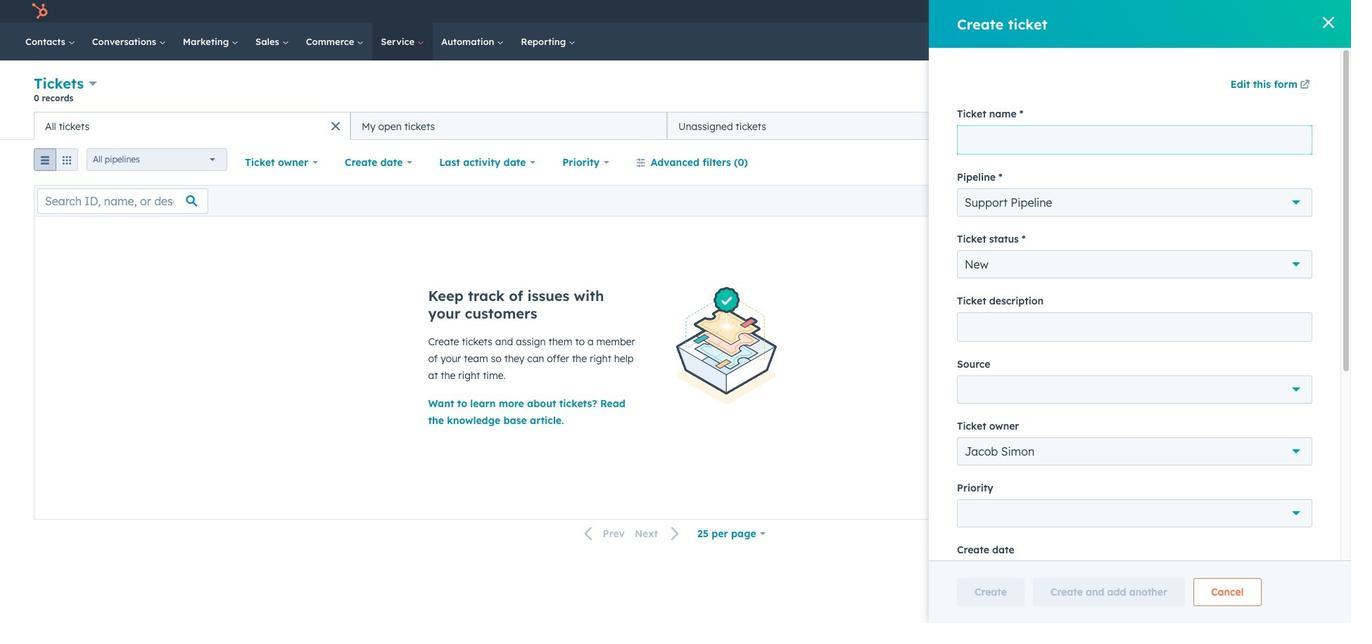 Task type: locate. For each thing, give the bounding box(es) containing it.
Search ID, name, or description search field
[[37, 188, 208, 214]]

pagination navigation
[[576, 525, 688, 544]]

menu
[[1041, 0, 1334, 23]]

group
[[34, 148, 78, 177]]

banner
[[34, 73, 1317, 112]]



Task type: vqa. For each thing, say whether or not it's contained in the screenshot.
the topmost caret image
no



Task type: describe. For each thing, give the bounding box(es) containing it.
marketplaces image
[[1144, 6, 1157, 19]]

Search HubSpot search field
[[1143, 30, 1302, 53]]

jacob simon image
[[1250, 5, 1263, 18]]



